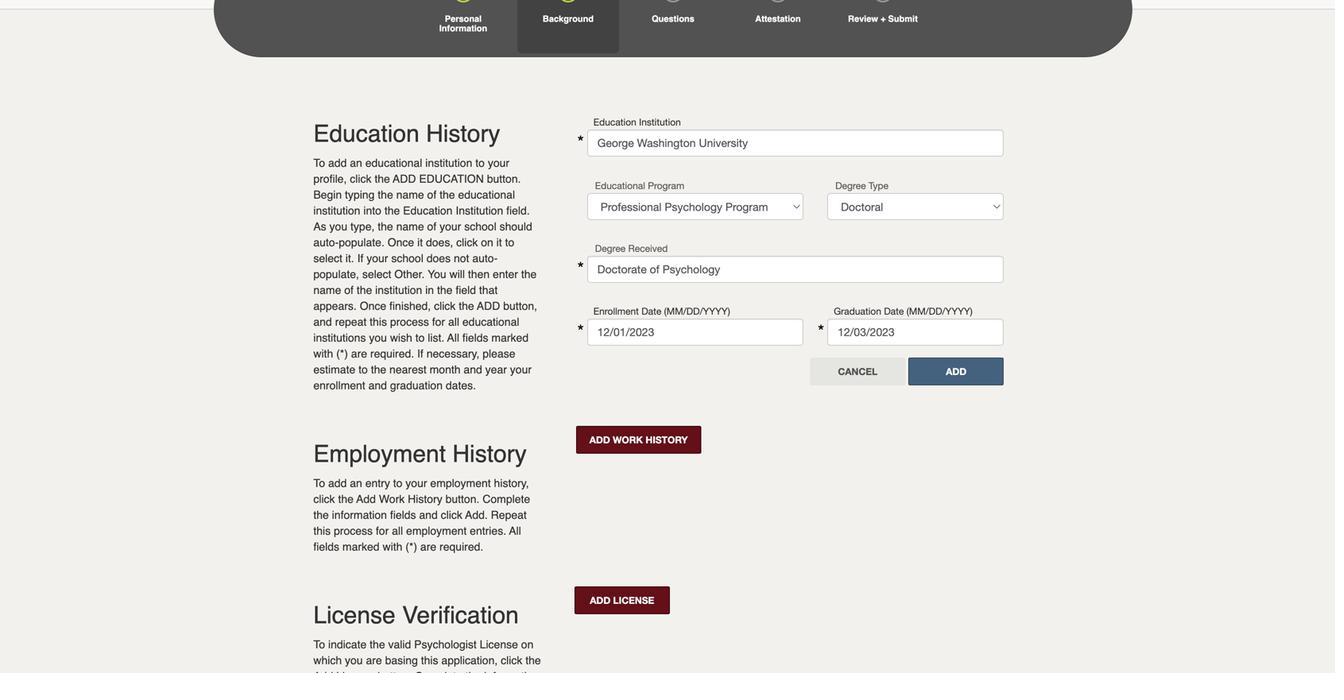 Task type: vqa. For each thing, say whether or not it's contained in the screenshot.
the "are" in the To add an educational institution to your profile, click the ADD EDUCATION button. Begin typing the name of the educational institution into the Education Institution field. As you type, the name of your school should auto-populate. Once it does, click on it to select it. If your school does not auto- populate, select Other. You will then enter the name of the institution in the field that appears. Once finished, click the ADD button, and repeat this process for all educational institutions you wish to list. All fields marked with (*) are required. If necessary, please estimate to the nearest month and year your enrollment and graduation dates.
no



Task type: locate. For each thing, give the bounding box(es) containing it.
Graduation Date (MM/DD/YYYY) text field
[[828, 319, 1004, 346]]

0 horizontal spatial on
[[481, 236, 494, 249]]

with up "estimate"
[[314, 347, 333, 360]]

and left add.
[[419, 509, 438, 522]]

0 vertical spatial complete
[[483, 493, 530, 506]]

name right the type,
[[396, 220, 424, 233]]

0 vertical spatial school
[[465, 220, 497, 233]]

1 vertical spatial history
[[453, 440, 527, 468]]

employment up required.
[[406, 525, 467, 537]]

to
[[476, 157, 485, 169], [505, 236, 515, 249], [416, 332, 425, 344], [359, 363, 368, 376], [393, 477, 403, 490]]

fields up the necessary,
[[463, 332, 489, 344]]

fields inside to add an educational institution to your profile, click the add education button. begin typing the name of the educational institution into the education institution field. as you type, the name of your school should auto-populate. once it does, click on it to select it. if your school does not auto- populate, select other. you will then enter the name of the institution in the field that appears. once finished, click the add button, and repeat this process for all educational institutions you wish to list. all fields marked with (*) are required. if necessary, please estimate to the nearest month and year your enrollment and graduation dates.
[[463, 332, 489, 344]]

with inside to add an educational institution to your profile, click the add education button. begin typing the name of the educational institution into the education institution field. as you type, the name of your school should auto-populate. once it does, click on it to select it. if your school does not auto- populate, select other. you will then enter the name of the institution in the field that appears. once finished, click the add button, and repeat this process for all educational institutions you wish to list. all fields marked with (*) are required. if necessary, please estimate to the nearest month and year your enrollment and graduation dates.
[[314, 347, 333, 360]]

(mm/dd/yyyy) up enrollment date (mm/dd/yyyy) text box
[[664, 306, 731, 317]]

educational down the that at left top
[[463, 316, 520, 328]]

of down education
[[427, 188, 437, 201]]

1 vertical spatial (*)
[[406, 541, 417, 553]]

name up the appears.
[[314, 284, 341, 297]]

0 vertical spatial you
[[330, 220, 348, 233]]

0 vertical spatial this
[[370, 316, 387, 328]]

2 to from the top
[[314, 477, 325, 490]]

2 vertical spatial institution
[[375, 284, 422, 297]]

1 horizontal spatial fields
[[390, 509, 416, 522]]

type,
[[351, 220, 375, 233]]

license down indicate
[[336, 670, 375, 673]]

are down the institutions
[[351, 347, 367, 360]]

add down which on the bottom left of the page
[[314, 670, 333, 673]]

institution inside to add an educational institution to your profile, click the add education button. begin typing the name of the educational institution into the education institution field. as you type, the name of your school should auto-populate. once it does, click on it to select it. if your school does not auto- populate, select other. you will then enter the name of the institution in the field that appears. once finished, click the add button, and repeat this process for all educational institutions you wish to list. all fields marked with (*) are required. if necessary, please estimate to the nearest month and year your enrollment and graduation dates.
[[456, 204, 504, 217]]

attestation
[[756, 14, 801, 24]]

2 vertical spatial fields
[[314, 541, 340, 553]]

history up education
[[426, 120, 500, 147]]

to add an educational institution to your profile, click the add education button. begin typing the name of the educational institution into the education institution field. as you type, the name of your school should auto-populate. once it does, click on it to select it. if your school does not auto- populate, select other. you will then enter the name of the institution in the field that appears. once finished, click the add button, and repeat this process for all educational institutions you wish to list. all fields marked with (*) are required. if necessary, please estimate to the nearest month and year your enrollment and graduation dates.
[[314, 157, 538, 392]]

of up does,
[[427, 220, 437, 233]]

click up not
[[456, 236, 478, 249]]

button. up add.
[[446, 493, 480, 506]]

2 add from the top
[[328, 477, 347, 490]]

0 horizontal spatial button.
[[378, 670, 412, 673]]

date
[[642, 306, 662, 317], [884, 306, 904, 317]]

2 vertical spatial to
[[314, 638, 325, 651]]

for up list.
[[432, 316, 445, 328]]

1 an from the top
[[350, 157, 362, 169]]

fields
[[463, 332, 489, 344], [390, 509, 416, 522], [314, 541, 340, 553]]

2 horizontal spatial fields
[[463, 332, 489, 344]]

marked
[[492, 332, 529, 344], [343, 541, 380, 553]]

of down populate,
[[344, 284, 354, 297]]

(mm/dd/yyyy)
[[664, 306, 731, 317], [907, 306, 973, 317]]

with down information
[[383, 541, 403, 553]]

license up the application,
[[480, 638, 518, 651]]

an inside to add an entry to your employment history, click the add work history button. complete the information fields and click add. repeat this process for all employment entries. all fields marked with (*) are required.
[[350, 477, 362, 490]]

1 vertical spatial degree
[[595, 243, 626, 254]]

1 vertical spatial select
[[362, 268, 392, 281]]

this inside the to indicate the valid psychologist license on which you are basing this application, click the add license button. complete the informati
[[421, 654, 439, 667]]

Enrollment Date (MM/DD/YYYY) text field
[[587, 319, 804, 346]]

an inside to add an educational institution to your profile, click the add education button. begin typing the name of the educational institution into the education institution field. as you type, the name of your school should auto-populate. once it does, click on it to select it. if your school does not auto- populate, select other. you will then enter the name of the institution in the field that appears. once finished, click the add button, and repeat this process for all educational institutions you wish to list. all fields marked with (*) are required. if necessary, please estimate to the nearest month and year your enrollment and graduation dates.
[[350, 157, 362, 169]]

1 vertical spatial institution
[[314, 204, 361, 217]]

1 vertical spatial on
[[521, 638, 534, 651]]

institution left field. on the top of page
[[456, 204, 504, 217]]

1 horizontal spatial with
[[383, 541, 403, 553]]

0 horizontal spatial for
[[376, 525, 389, 537]]

0 horizontal spatial once
[[360, 300, 387, 312]]

it down should
[[497, 236, 502, 249]]

type
[[869, 180, 889, 191]]

button.
[[487, 173, 521, 185], [446, 493, 480, 506], [378, 670, 412, 673]]

education up profile,
[[314, 120, 420, 147]]

all down repeat
[[509, 525, 521, 537]]

complete inside to add an entry to your employment history, click the add work history button. complete the information fields and click add. repeat this process for all employment entries. all fields marked with (*) are required.
[[483, 493, 530, 506]]

0 horizontal spatial school
[[391, 252, 424, 265]]

0 vertical spatial institution
[[426, 157, 473, 169]]

auto- down as
[[314, 236, 339, 249]]

1 vertical spatial with
[[383, 541, 403, 553]]

0 vertical spatial are
[[351, 347, 367, 360]]

an up typing
[[350, 157, 362, 169]]

institution down "begin"
[[314, 204, 361, 217]]

dates.
[[446, 379, 476, 392]]

0 vertical spatial once
[[388, 236, 414, 249]]

fields down information
[[314, 541, 340, 553]]

button. down basing
[[378, 670, 412, 673]]

0 vertical spatial auto-
[[314, 236, 339, 249]]

and down required. if
[[369, 379, 387, 392]]

education inside to add an educational institution to your profile, click the add education button. begin typing the name of the educational institution into the education institution field. as you type, the name of your school should auto-populate. once it does, click on it to select it. if your school does not auto- populate, select other. you will then enter the name of the institution in the field that appears. once finished, click the add button, and repeat this process for all educational institutions you wish to list. all fields marked with (*) are required. if necessary, please estimate to the nearest month and year your enrollment and graduation dates.
[[403, 204, 453, 217]]

you down indicate
[[345, 654, 363, 667]]

2 date from the left
[[884, 306, 904, 317]]

to inside to add an educational institution to your profile, click the add education button. begin typing the name of the educational institution into the education institution field. as you type, the name of your school should auto-populate. once it does, click on it to select it. if your school does not auto- populate, select other. you will then enter the name of the institution in the field that appears. once finished, click the add button, and repeat this process for all educational institutions you wish to list. all fields marked with (*) are required. if necessary, please estimate to the nearest month and year your enrollment and graduation dates.
[[314, 157, 325, 169]]

the down education
[[440, 188, 455, 201]]

1 vertical spatial institution
[[456, 204, 504, 217]]

button. inside the to indicate the valid psychologist license on which you are basing this application, click the add license button. complete the informati
[[378, 670, 412, 673]]

are left required.
[[421, 541, 437, 553]]

date for enrollment
[[642, 306, 662, 317]]

1 date from the left
[[642, 306, 662, 317]]

add
[[357, 493, 376, 506], [314, 670, 333, 673]]

0 vertical spatial an
[[350, 157, 362, 169]]

degree left received at the top
[[595, 243, 626, 254]]

an left entry
[[350, 477, 362, 490]]

(mm/dd/yyyy) for graduation date (mm/dd/yyyy)
[[907, 306, 973, 317]]

(*) down the institutions
[[336, 347, 348, 360]]

0 horizontal spatial process
[[334, 525, 373, 537]]

degree for degree received
[[595, 243, 626, 254]]

personal information button
[[413, 0, 514, 53]]

history
[[426, 120, 500, 147], [453, 440, 527, 468], [408, 493, 443, 506]]

0 horizontal spatial all
[[392, 525, 403, 537]]

(mm/dd/yyyy) up graduation date (mm/dd/yyyy) text box
[[907, 306, 973, 317]]

education up does,
[[403, 204, 453, 217]]

1 horizontal spatial complete
[[483, 493, 530, 506]]

once up the other.
[[388, 236, 414, 249]]

review + submit
[[848, 14, 918, 24]]

required.
[[440, 541, 484, 553]]

graduation
[[834, 306, 882, 317]]

1 add from the top
[[328, 157, 347, 169]]

wish
[[390, 332, 413, 344]]

add for employment
[[328, 477, 347, 490]]

0 vertical spatial history
[[426, 120, 500, 147]]

date up graduation date (mm/dd/yyyy) text box
[[884, 306, 904, 317]]

click
[[350, 173, 372, 185], [456, 236, 478, 249], [434, 300, 456, 312], [314, 493, 335, 506], [441, 509, 463, 522], [501, 654, 523, 667]]

add up information
[[357, 493, 376, 506]]

on
[[481, 236, 494, 249], [521, 638, 534, 651]]

1 horizontal spatial all
[[448, 316, 460, 328]]

enrollment date (mm/dd/yyyy)
[[594, 306, 731, 317]]

school up the other.
[[391, 252, 424, 265]]

+
[[881, 14, 886, 24]]

1 vertical spatial for
[[376, 525, 389, 537]]

field
[[456, 284, 476, 297]]

button. up field. on the top of page
[[487, 173, 521, 185]]

the right into
[[385, 204, 400, 217]]

all down work
[[392, 525, 403, 537]]

1 horizontal spatial it
[[497, 236, 502, 249]]

complete down psychologist
[[415, 670, 463, 673]]

1 horizontal spatial institution
[[375, 284, 422, 297]]

0 horizontal spatial add
[[393, 173, 416, 185]]

0 horizontal spatial (*)
[[336, 347, 348, 360]]

an
[[350, 157, 362, 169], [350, 477, 362, 490]]

button. inside to add an educational institution to your profile, click the add education button. begin typing the name of the educational institution into the education institution field. as you type, the name of your school should auto-populate. once it does, click on it to select it. if your school does not auto- populate, select other. you will then enter the name of the institution in the field that appears. once finished, click the add button, and repeat this process for all educational institutions you wish to list. all fields marked with (*) are required. if necessary, please estimate to the nearest month and year your enrollment and graduation dates.
[[487, 173, 521, 185]]

marked down information
[[343, 541, 380, 553]]

and down the appears.
[[314, 316, 332, 328]]

to for education history
[[314, 157, 325, 169]]

1 vertical spatial an
[[350, 477, 362, 490]]

complete inside the to indicate the valid psychologist license on which you are basing this application, click the add license button. complete the informati
[[415, 670, 463, 673]]

auto- up then
[[473, 252, 498, 265]]

0 horizontal spatial it
[[417, 236, 423, 249]]

your down employment history
[[406, 477, 427, 490]]

Education Institution text field
[[587, 130, 1004, 157]]

of
[[427, 188, 437, 201], [427, 220, 437, 233], [344, 284, 354, 297]]

0 horizontal spatial (mm/dd/yyyy)
[[664, 306, 731, 317]]

0 vertical spatial on
[[481, 236, 494, 249]]

1 horizontal spatial button.
[[446, 493, 480, 506]]

institution down the other.
[[375, 284, 422, 297]]

0 horizontal spatial add
[[314, 670, 333, 673]]

add inside to add an entry to your employment history, click the add work history button. complete the information fields and click add. repeat this process for all employment entries. all fields marked with (*) are required.
[[328, 477, 347, 490]]

0 vertical spatial select
[[314, 252, 343, 265]]

(*)
[[336, 347, 348, 360], [406, 541, 417, 553]]

1 horizontal spatial (mm/dd/yyyy)
[[907, 306, 973, 317]]

0 vertical spatial button.
[[487, 173, 521, 185]]

add down education history
[[393, 173, 416, 185]]

education up educational
[[594, 116, 637, 128]]

school left should
[[465, 220, 497, 233]]

you right as
[[330, 220, 348, 233]]

1 vertical spatial process
[[334, 525, 373, 537]]

history for education history
[[426, 120, 500, 147]]

1 to from the top
[[314, 157, 325, 169]]

marked inside to add an entry to your employment history, click the add work history button. complete the information fields and click add. repeat this process for all employment entries. all fields marked with (*) are required.
[[343, 541, 380, 553]]

1 horizontal spatial on
[[521, 638, 534, 651]]

1 vertical spatial complete
[[415, 670, 463, 673]]

0 horizontal spatial complete
[[415, 670, 463, 673]]

fields down work
[[390, 509, 416, 522]]

month
[[430, 363, 461, 376]]

license
[[314, 602, 396, 629], [480, 638, 518, 651], [336, 670, 375, 673]]

employment up add.
[[430, 477, 491, 490]]

your right 'year'
[[510, 363, 532, 376]]

repeat
[[491, 509, 527, 522]]

valid
[[388, 638, 411, 651]]

2 vertical spatial name
[[314, 284, 341, 297]]

0 horizontal spatial marked
[[343, 541, 380, 553]]

1 horizontal spatial add
[[477, 300, 500, 312]]

enrollment
[[594, 306, 639, 317]]

0 vertical spatial institution
[[639, 116, 681, 128]]

entries.
[[470, 525, 507, 537]]

the
[[375, 173, 390, 185], [378, 188, 393, 201], [440, 188, 455, 201], [385, 204, 400, 217], [378, 220, 393, 233], [521, 268, 537, 281], [357, 284, 372, 297], [437, 284, 453, 297], [459, 300, 474, 312], [371, 363, 387, 376], [338, 493, 354, 506], [314, 509, 329, 522], [370, 638, 385, 651], [526, 654, 541, 667], [466, 670, 481, 673]]

it left does,
[[417, 236, 423, 249]]

education for education institution
[[594, 116, 637, 128]]

typing
[[345, 188, 375, 201]]

to up which on the bottom left of the page
[[314, 638, 325, 651]]

you left wish at left
[[369, 332, 387, 344]]

0 horizontal spatial all
[[447, 332, 460, 344]]

it
[[417, 236, 423, 249], [497, 236, 502, 249]]

1 vertical spatial are
[[421, 541, 437, 553]]

0 vertical spatial marked
[[492, 332, 529, 344]]

1 horizontal spatial school
[[465, 220, 497, 233]]

then
[[468, 268, 490, 281]]

with
[[314, 347, 333, 360], [383, 541, 403, 553]]

all inside to add an educational institution to your profile, click the add education button. begin typing the name of the educational institution into the education institution field. as you type, the name of your school should auto-populate. once it does, click on it to select it. if your school does not auto- populate, select other. you will then enter the name of the institution in the field that appears. once finished, click the add button, and repeat this process for all educational institutions you wish to list. all fields marked with (*) are required. if necessary, please estimate to the nearest month and year your enrollment and graduation dates.
[[448, 316, 460, 328]]

1 vertical spatial this
[[314, 525, 331, 537]]

1 vertical spatial all
[[509, 525, 521, 537]]

0 vertical spatial fields
[[463, 332, 489, 344]]

2 vertical spatial are
[[366, 654, 382, 667]]

history inside to add an entry to your employment history, click the add work history button. complete the information fields and click add. repeat this process for all employment entries. all fields marked with (*) are required.
[[408, 493, 443, 506]]

your
[[488, 157, 510, 169], [440, 220, 461, 233], [367, 252, 388, 265], [510, 363, 532, 376], [406, 477, 427, 490]]

personal
[[445, 14, 482, 24]]

1 vertical spatial of
[[427, 220, 437, 233]]

button. inside to add an entry to your employment history, click the add work history button. complete the information fields and click add. repeat this process for all employment entries. all fields marked with (*) are required.
[[446, 493, 480, 506]]

finished,
[[390, 300, 431, 312]]

school
[[465, 220, 497, 233], [391, 252, 424, 265]]

click up typing
[[350, 173, 372, 185]]

date for graduation
[[884, 306, 904, 317]]

None button
[[810, 358, 906, 386], [909, 358, 1004, 386], [576, 426, 702, 454], [575, 587, 670, 615], [810, 358, 906, 386], [909, 358, 1004, 386], [576, 426, 702, 454], [575, 587, 670, 615]]

1 vertical spatial add
[[314, 670, 333, 673]]

1 vertical spatial add
[[328, 477, 347, 490]]

are left basing
[[366, 654, 382, 667]]

1 vertical spatial name
[[396, 220, 424, 233]]

are inside the to indicate the valid psychologist license on which you are basing this application, click the add license button. complete the informati
[[366, 654, 382, 667]]

select down if
[[362, 268, 392, 281]]

2 horizontal spatial institution
[[426, 157, 473, 169]]

list.
[[428, 332, 445, 344]]

this
[[370, 316, 387, 328], [314, 525, 331, 537], [421, 654, 439, 667]]

1 (mm/dd/yyyy) from the left
[[664, 306, 731, 317]]

date right the enrollment
[[642, 306, 662, 317]]

process
[[390, 316, 429, 328], [334, 525, 373, 537]]

1 horizontal spatial for
[[432, 316, 445, 328]]

0 horizontal spatial degree
[[595, 243, 626, 254]]

1 horizontal spatial (*)
[[406, 541, 417, 553]]

to down should
[[505, 236, 515, 249]]

1 vertical spatial once
[[360, 300, 387, 312]]

(*) left required.
[[406, 541, 417, 553]]

1 vertical spatial all
[[392, 525, 403, 537]]

educational up field. on the top of page
[[458, 188, 515, 201]]

to up profile,
[[314, 157, 325, 169]]

click left add.
[[441, 509, 463, 522]]

process inside to add an entry to your employment history, click the add work history button. complete the information fields and click add. repeat this process for all employment entries. all fields marked with (*) are required.
[[334, 525, 373, 537]]

for inside to add an entry to your employment history, click the add work history button. complete the information fields and click add. repeat this process for all employment entries. all fields marked with (*) are required.
[[376, 525, 389, 537]]

1 vertical spatial marked
[[343, 541, 380, 553]]

add
[[328, 157, 347, 169], [328, 477, 347, 490]]

1 horizontal spatial marked
[[492, 332, 529, 344]]

0 horizontal spatial institution
[[456, 204, 504, 217]]

you
[[330, 220, 348, 233], [369, 332, 387, 344], [345, 654, 363, 667]]

institution up program
[[639, 116, 681, 128]]

to inside to add an entry to your employment history, click the add work history button. complete the information fields and click add. repeat this process for all employment entries. all fields marked with (*) are required.
[[314, 477, 325, 490]]

auto-
[[314, 236, 339, 249], [473, 252, 498, 265]]

1 horizontal spatial add
[[357, 493, 376, 506]]

history for employment history
[[453, 440, 527, 468]]

marked up 'please' at the bottom left of page
[[492, 332, 529, 344]]

once
[[388, 236, 414, 249], [360, 300, 387, 312]]

employment
[[430, 477, 491, 490], [406, 525, 467, 537]]

educational
[[366, 157, 422, 169], [458, 188, 515, 201], [463, 316, 520, 328]]

(*) inside to add an educational institution to your profile, click the add education button. begin typing the name of the educational institution into the education institution field. as you type, the name of your school should auto-populate. once it does, click on it to select it. if your school does not auto- populate, select other. you will then enter the name of the institution in the field that appears. once finished, click the add button, and repeat this process for all educational institutions you wish to list. all fields marked with (*) are required. if necessary, please estimate to the nearest month and year your enrollment and graduation dates.
[[336, 347, 348, 360]]

institution
[[639, 116, 681, 128], [456, 204, 504, 217]]

attestation button
[[728, 0, 829, 53]]

add up profile,
[[328, 157, 347, 169]]

1 vertical spatial to
[[314, 477, 325, 490]]

psychologist
[[414, 638, 477, 651]]

process down information
[[334, 525, 373, 537]]

does
[[427, 252, 451, 265]]

0 vertical spatial of
[[427, 188, 437, 201]]

name down education
[[396, 188, 424, 201]]

process down 'finished,'
[[390, 316, 429, 328]]

institution
[[426, 157, 473, 169], [314, 204, 361, 217], [375, 284, 422, 297]]

degree for degree type
[[836, 180, 866, 191]]

0 vertical spatial add
[[328, 157, 347, 169]]

information
[[439, 24, 488, 33]]

to for license verification
[[314, 638, 325, 651]]

2 an from the top
[[350, 477, 362, 490]]

0 vertical spatial (*)
[[336, 347, 348, 360]]

for down information
[[376, 525, 389, 537]]

2 vertical spatial button.
[[378, 670, 412, 673]]

0 horizontal spatial date
[[642, 306, 662, 317]]

2 (mm/dd/yyyy) from the left
[[907, 306, 973, 317]]

0 horizontal spatial this
[[314, 525, 331, 537]]

the down the application,
[[466, 670, 481, 673]]

for inside to add an educational institution to your profile, click the add education button. begin typing the name of the educational institution into the education institution field. as you type, the name of your school should auto-populate. once it does, click on it to select it. if your school does not auto- populate, select other. you will then enter the name of the institution in the field that appears. once finished, click the add button, and repeat this process for all educational institutions you wish to list. all fields marked with (*) are required. if necessary, please estimate to the nearest month and year your enrollment and graduation dates.
[[432, 316, 445, 328]]

3 to from the top
[[314, 638, 325, 651]]

all
[[448, 316, 460, 328], [392, 525, 403, 537]]

0 horizontal spatial institution
[[314, 204, 361, 217]]

0 vertical spatial all
[[447, 332, 460, 344]]

1 vertical spatial license
[[480, 638, 518, 651]]

1 vertical spatial button.
[[446, 493, 480, 506]]

history up history,
[[453, 440, 527, 468]]

degree left type
[[836, 180, 866, 191]]

application,
[[442, 654, 498, 667]]

received
[[629, 243, 668, 254]]

the up typing
[[375, 173, 390, 185]]

add for education
[[328, 157, 347, 169]]

degree
[[836, 180, 866, 191], [595, 243, 626, 254]]

to inside the to indicate the valid psychologist license on which you are basing this application, click the add license button. complete the informati
[[314, 638, 325, 651]]

add inside to add an educational institution to your profile, click the add education button. begin typing the name of the educational institution into the education institution field. as you type, the name of your school should auto-populate. once it does, click on it to select it. if your school does not auto- populate, select other. you will then enter the name of the institution in the field that appears. once finished, click the add button, and repeat this process for all educational institutions you wish to list. all fields marked with (*) are required. if necessary, please estimate to the nearest month and year your enrollment and graduation dates.
[[328, 157, 347, 169]]

nearest
[[390, 363, 427, 376]]

add up information
[[328, 477, 347, 490]]



Task type: describe. For each thing, give the bounding box(es) containing it.
not
[[454, 252, 469, 265]]

repeat
[[335, 316, 367, 328]]

that
[[479, 284, 498, 297]]

to up enrollment
[[359, 363, 368, 376]]

employment history
[[314, 440, 527, 468]]

education
[[419, 173, 484, 185]]

as
[[314, 220, 327, 233]]

0 vertical spatial name
[[396, 188, 424, 201]]

1 vertical spatial employment
[[406, 525, 467, 537]]

degree type
[[836, 180, 889, 191]]

your up field. on the top of page
[[488, 157, 510, 169]]

your up does,
[[440, 220, 461, 233]]

the left the valid
[[370, 638, 385, 651]]

the left information
[[314, 509, 329, 522]]

add inside the to indicate the valid psychologist license on which you are basing this application, click the add license button. complete the informati
[[314, 670, 333, 673]]

process inside to add an educational institution to your profile, click the add education button. begin typing the name of the educational institution into the education institution field. as you type, the name of your school should auto-populate. once it does, click on it to select it. if your school does not auto- populate, select other. you will then enter the name of the institution in the field that appears. once finished, click the add button, and repeat this process for all educational institutions you wish to list. all fields marked with (*) are required. if necessary, please estimate to the nearest month and year your enrollment and graduation dates.
[[390, 316, 429, 328]]

enter
[[493, 268, 518, 281]]

(*) inside to add an entry to your employment history, click the add work history button. complete the information fields and click add. repeat this process for all employment entries. all fields marked with (*) are required.
[[406, 541, 417, 553]]

click down in
[[434, 300, 456, 312]]

0 horizontal spatial fields
[[314, 541, 340, 553]]

button,
[[503, 300, 538, 312]]

entry
[[366, 477, 390, 490]]

indicate
[[328, 638, 367, 651]]

1 vertical spatial fields
[[390, 509, 416, 522]]

should
[[500, 220, 533, 233]]

all inside to add an entry to your employment history, click the add work history button. complete the information fields and click add. repeat this process for all employment entries. all fields marked with (*) are required.
[[509, 525, 521, 537]]

to for employment history
[[314, 477, 325, 490]]

education institution
[[594, 116, 681, 128]]

information
[[332, 509, 387, 522]]

the down into
[[378, 220, 393, 233]]

marked inside to add an educational institution to your profile, click the add education button. begin typing the name of the educational institution into the education institution field. as you type, the name of your school should auto-populate. once it does, click on it to select it. if your school does not auto- populate, select other. you will then enter the name of the institution in the field that appears. once finished, click the add button, and repeat this process for all educational institutions you wish to list. all fields marked with (*) are required. if necessary, please estimate to the nearest month and year your enrollment and graduation dates.
[[492, 332, 529, 344]]

review + submit button
[[832, 0, 934, 53]]

will
[[450, 268, 465, 281]]

1 horizontal spatial institution
[[639, 116, 681, 128]]

into
[[364, 204, 382, 217]]

graduation date (mm/dd/yyyy)
[[834, 306, 973, 317]]

year
[[486, 363, 507, 376]]

if
[[357, 252, 364, 265]]

begin
[[314, 188, 342, 201]]

to left list.
[[416, 332, 425, 344]]

1 horizontal spatial select
[[362, 268, 392, 281]]

please
[[483, 347, 516, 360]]

necessary,
[[427, 347, 480, 360]]

you
[[428, 268, 447, 281]]

verification
[[402, 602, 519, 629]]

employment
[[314, 440, 446, 468]]

add inside to add an entry to your employment history, click the add work history button. complete the information fields and click add. repeat this process for all employment entries. all fields marked with (*) are required.
[[357, 493, 376, 506]]

this inside to add an entry to your employment history, click the add work history button. complete the information fields and click add. repeat this process for all employment entries. all fields marked with (*) are required.
[[314, 525, 331, 537]]

background button
[[518, 0, 619, 53]]

0 vertical spatial license
[[314, 602, 396, 629]]

Degree Received text field
[[587, 256, 1004, 283]]

1 it from the left
[[417, 236, 423, 249]]

license verification
[[314, 602, 519, 629]]

history,
[[494, 477, 529, 490]]

0 vertical spatial add
[[393, 173, 416, 185]]

2 vertical spatial of
[[344, 284, 354, 297]]

field.
[[507, 204, 530, 217]]

basing
[[385, 654, 418, 667]]

enrollment
[[314, 379, 366, 392]]

on inside to add an educational institution to your profile, click the add education button. begin typing the name of the educational institution into the education institution field. as you type, the name of your school should auto-populate. once it does, click on it to select it. if your school does not auto- populate, select other. you will then enter the name of the institution in the field that appears. once finished, click the add button, and repeat this process for all educational institutions you wish to list. all fields marked with (*) are required. if necessary, please estimate to the nearest month and year your enrollment and graduation dates.
[[481, 236, 494, 249]]

the up information
[[338, 493, 354, 506]]

background
[[543, 14, 594, 24]]

does,
[[426, 236, 453, 249]]

the down required. if
[[371, 363, 387, 376]]

the right the application,
[[526, 654, 541, 667]]

in
[[426, 284, 434, 297]]

your right if
[[367, 252, 388, 265]]

appears.
[[314, 300, 357, 312]]

add.
[[465, 509, 488, 522]]

2 it from the left
[[497, 236, 502, 249]]

an for employment history
[[350, 477, 362, 490]]

1 vertical spatial school
[[391, 252, 424, 265]]

0 vertical spatial educational
[[366, 157, 422, 169]]

1 vertical spatial you
[[369, 332, 387, 344]]

the down if
[[357, 284, 372, 297]]

click inside the to indicate the valid psychologist license on which you are basing this application, click the add license button. complete the informati
[[501, 654, 523, 667]]

your inside to add an entry to your employment history, click the add work history button. complete the information fields and click add. repeat this process for all employment entries. all fields marked with (*) are required.
[[406, 477, 427, 490]]

an for education history
[[350, 157, 362, 169]]

to indicate the valid psychologist license on which you are basing this application, click the add license button. complete the informati
[[314, 638, 541, 673]]

institutions
[[314, 332, 366, 344]]

are inside to add an educational institution to your profile, click the add education button. begin typing the name of the educational institution into the education institution field. as you type, the name of your school should auto-populate. once it does, click on it to select it. if your school does not auto- populate, select other. you will then enter the name of the institution in the field that appears. once finished, click the add button, and repeat this process for all educational institutions you wish to list. all fields marked with (*) are required. if necessary, please estimate to the nearest month and year your enrollment and graduation dates.
[[351, 347, 367, 360]]

you inside the to indicate the valid psychologist license on which you are basing this application, click the add license button. complete the informati
[[345, 654, 363, 667]]

click up information
[[314, 493, 335, 506]]

educational
[[595, 180, 646, 191]]

graduation
[[390, 379, 443, 392]]

review
[[848, 14, 879, 24]]

populate.
[[339, 236, 385, 249]]

the up into
[[378, 188, 393, 201]]

profile,
[[314, 173, 347, 185]]

1 vertical spatial educational
[[458, 188, 515, 201]]

2 vertical spatial license
[[336, 670, 375, 673]]

are inside to add an entry to your employment history, click the add work history button. complete the information fields and click add. repeat this process for all employment entries. all fields marked with (*) are required.
[[421, 541, 437, 553]]

to inside to add an entry to your employment history, click the add work history button. complete the information fields and click add. repeat this process for all employment entries. all fields marked with (*) are required.
[[393, 477, 403, 490]]

required. if
[[370, 347, 424, 360]]

populate,
[[314, 268, 359, 281]]

0 vertical spatial employment
[[430, 477, 491, 490]]

0 horizontal spatial auto-
[[314, 236, 339, 249]]

educational program
[[595, 180, 685, 191]]

(mm/dd/yyyy) for enrollment date (mm/dd/yyyy)
[[664, 306, 731, 317]]

which
[[314, 654, 342, 667]]

education for education history
[[314, 120, 420, 147]]

and inside to add an entry to your employment history, click the add work history button. complete the information fields and click add. repeat this process for all employment entries. all fields marked with (*) are required.
[[419, 509, 438, 522]]

1 vertical spatial auto-
[[473, 252, 498, 265]]

personal information
[[439, 14, 488, 33]]

it.
[[346, 252, 354, 265]]

to up education
[[476, 157, 485, 169]]

all inside to add an educational institution to your profile, click the add education button. begin typing the name of the educational institution into the education institution field. as you type, the name of your school should auto-populate. once it does, click on it to select it. if your school does not auto- populate, select other. you will then enter the name of the institution in the field that appears. once finished, click the add button, and repeat this process for all educational institutions you wish to list. all fields marked with (*) are required. if necessary, please estimate to the nearest month and year your enrollment and graduation dates.
[[447, 332, 460, 344]]

1 vertical spatial add
[[477, 300, 500, 312]]

this inside to add an educational institution to your profile, click the add education button. begin typing the name of the educational institution into the education institution field. as you type, the name of your school should auto-populate. once it does, click on it to select it. if your school does not auto- populate, select other. you will then enter the name of the institution in the field that appears. once finished, click the add button, and repeat this process for all educational institutions you wish to list. all fields marked with (*) are required. if necessary, please estimate to the nearest month and year your enrollment and graduation dates.
[[370, 316, 387, 328]]

all inside to add an entry to your employment history, click the add work history button. complete the information fields and click add. repeat this process for all employment entries. all fields marked with (*) are required.
[[392, 525, 403, 537]]

with inside to add an entry to your employment history, click the add work history button. complete the information fields and click add. repeat this process for all employment entries. all fields marked with (*) are required.
[[383, 541, 403, 553]]

program
[[648, 180, 685, 191]]

the down field
[[459, 300, 474, 312]]

the right enter
[[521, 268, 537, 281]]

on inside the to indicate the valid psychologist license on which you are basing this application, click the add license button. complete the informati
[[521, 638, 534, 651]]

to add an entry to your employment history, click the add work history button. complete the information fields and click add. repeat this process for all employment entries. all fields marked with (*) are required.
[[314, 477, 530, 553]]

degree received
[[595, 243, 668, 254]]

submit
[[889, 14, 918, 24]]

2 vertical spatial educational
[[463, 316, 520, 328]]

and up dates.
[[464, 363, 482, 376]]

estimate
[[314, 363, 356, 376]]

work
[[379, 493, 405, 506]]

the right in
[[437, 284, 453, 297]]

other.
[[395, 268, 425, 281]]

questions
[[652, 14, 695, 24]]

education history
[[314, 120, 500, 147]]

questions button
[[623, 0, 724, 53]]



